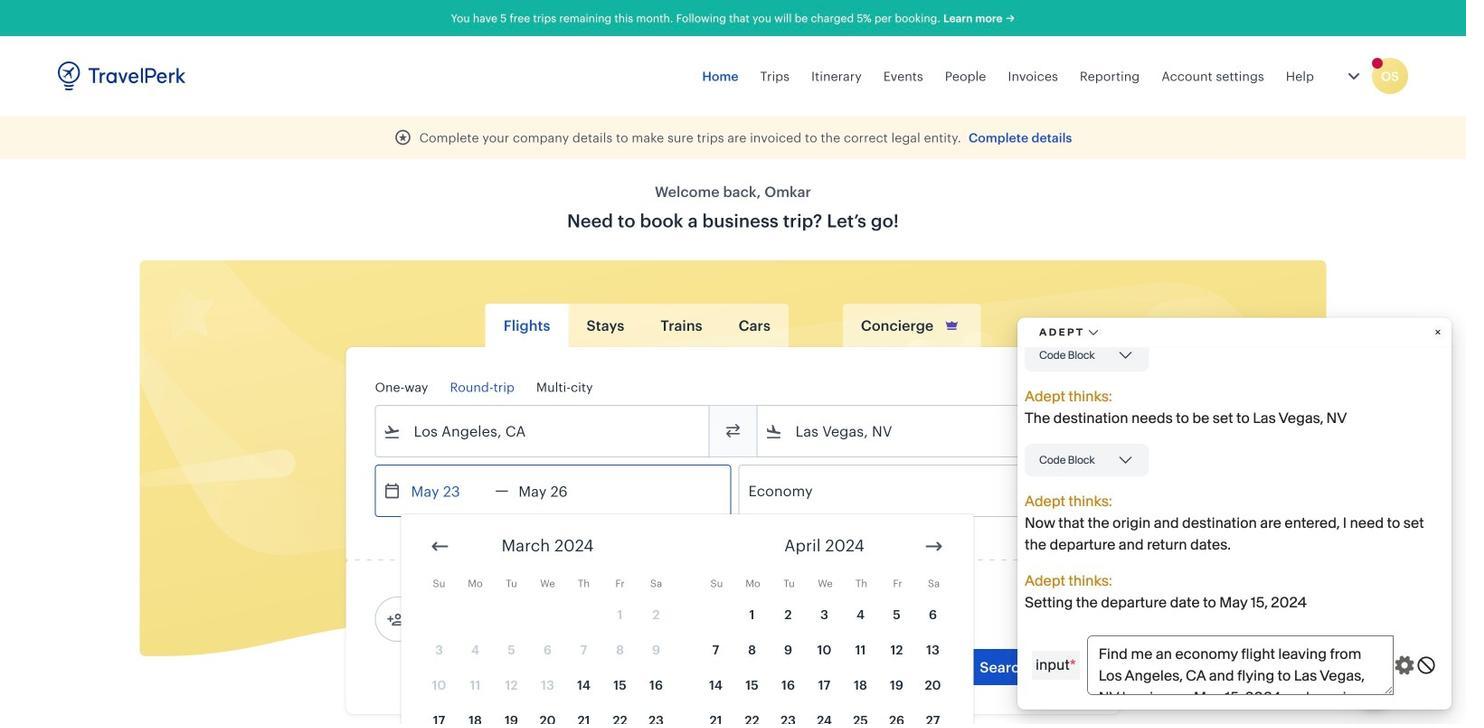 Task type: locate. For each thing, give the bounding box(es) containing it.
Depart text field
[[401, 466, 495, 517]]

Return text field
[[509, 466, 603, 517]]

move forward to switch to the next month. image
[[923, 536, 945, 558]]



Task type: describe. For each thing, give the bounding box(es) containing it.
move backward to switch to the previous month. image
[[429, 536, 451, 558]]

To search field
[[783, 417, 1067, 446]]

From search field
[[401, 417, 685, 446]]

calendar application
[[401, 515, 1467, 725]]



Task type: vqa. For each thing, say whether or not it's contained in the screenshot.
To Search Field
yes



